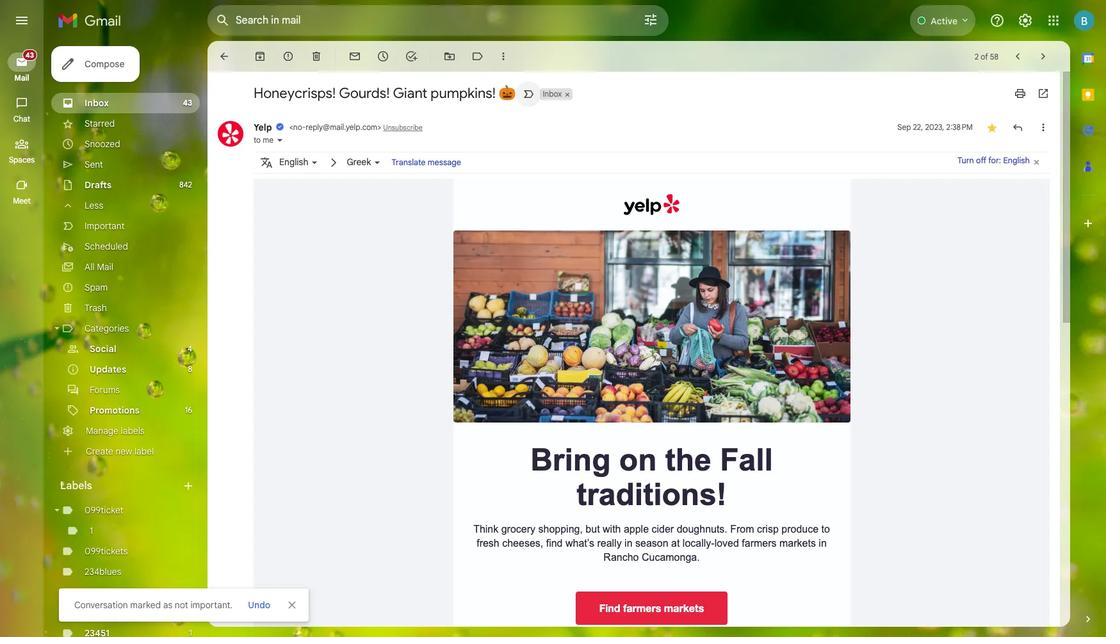 Task type: locate. For each thing, give the bounding box(es) containing it.
0 vertical spatial to
[[254, 135, 261, 145]]

think grocery shopping, but with apple cider doughnuts. from crisp produce to fresh cheeses, find what's really in season at locally-loved farmers markets in rancho cucamonga.
[[473, 524, 830, 563]]

unsubscribe
[[383, 123, 423, 132]]

mail inside heading
[[14, 73, 29, 83]]

gourds!
[[339, 85, 390, 102]]

conversation
[[74, 600, 128, 611]]

0 horizontal spatial 43
[[25, 51, 34, 60]]

farmers down 'crisp' on the bottom of page
[[742, 538, 777, 549]]

🎃 image
[[499, 85, 516, 101]]

sep 22, 2023, 2:38 pm
[[898, 122, 973, 132]]

to right produce
[[822, 524, 830, 535]]

243blues
[[85, 607, 121, 619]]

report spam image
[[282, 50, 295, 63]]

starred
[[85, 118, 115, 129]]

Search in mail search field
[[208, 5, 669, 36]]

archive image
[[254, 50, 266, 63]]

english down show details image
[[279, 156, 308, 168]]

translate message
[[392, 157, 461, 168]]

mail heading
[[0, 73, 44, 83]]

conversation marked as not important.
[[74, 600, 233, 611]]

english right for:
[[1003, 156, 1030, 166]]

sent link
[[85, 159, 103, 170]]

1 horizontal spatial inbox
[[543, 89, 562, 98]]

markets down produce
[[780, 538, 816, 549]]

markets
[[780, 538, 816, 549], [664, 602, 704, 615]]

verified sender image
[[275, 122, 284, 131]]

less button
[[51, 195, 200, 216]]

4
[[188, 344, 192, 354]]

mail right "all"
[[97, 261, 113, 273]]

1 horizontal spatial to
[[822, 524, 830, 535]]

1 horizontal spatial in
[[819, 538, 827, 549]]

0 horizontal spatial markets
[[664, 602, 704, 615]]

less
[[85, 200, 103, 211]]

snooze image
[[377, 50, 389, 63]]

create new label link
[[86, 446, 154, 457]]

navigation containing mail
[[0, 41, 45, 637]]

labels
[[121, 425, 145, 437]]

chat heading
[[0, 114, 44, 124]]

main menu image
[[14, 13, 29, 28]]

1 vertical spatial to
[[822, 524, 830, 535]]

1 vertical spatial farmers
[[623, 602, 661, 615]]

markets down cucamonga.
[[664, 602, 704, 615]]

sent
[[85, 159, 103, 170]]

think
[[473, 524, 499, 535]]

mail down 43 link
[[14, 73, 29, 83]]

rancho
[[604, 552, 639, 563]]

turn off for: english
[[958, 156, 1030, 166]]

0 horizontal spatial to
[[254, 135, 261, 145]]

reply@mail.yelp.com
[[306, 122, 377, 132]]

back to inbox image
[[218, 50, 231, 63]]

sep
[[898, 122, 911, 132]]

0 vertical spatial farmers
[[742, 538, 777, 549]]

099ticket link
[[85, 505, 123, 516]]

greek list box
[[347, 154, 384, 171]]

categories link
[[85, 323, 129, 334]]

snoozed
[[85, 138, 120, 150]]

099ticket
[[85, 505, 123, 516]]

fall
[[720, 443, 773, 477]]

categories
[[85, 323, 129, 334]]

1 horizontal spatial 43
[[183, 98, 192, 108]]

8
[[188, 365, 192, 374]]

0 vertical spatial mail
[[14, 73, 29, 83]]

no-
[[293, 122, 306, 132]]

inbox right 🎃 icon
[[543, 89, 562, 98]]

sep 22, 2023, 2:38 pm cell
[[898, 121, 973, 134]]

crisp
[[757, 524, 779, 535]]

of
[[981, 52, 988, 61]]

0 vertical spatial markets
[[780, 538, 816, 549]]

me
[[263, 135, 274, 145]]

with
[[603, 524, 621, 535]]

apple
[[624, 524, 649, 535]]

234bluess
[[85, 587, 126, 598]]

off
[[976, 156, 987, 166]]

0 horizontal spatial inbox
[[85, 97, 109, 109]]

2 in from the left
[[819, 538, 827, 549]]

social link
[[90, 343, 116, 355]]

show details image
[[276, 136, 284, 144]]

more image
[[497, 50, 510, 63]]

inbox inside button
[[543, 89, 562, 98]]

turn
[[958, 156, 974, 166]]

promotions link
[[90, 405, 140, 416]]

1 horizontal spatial markets
[[780, 538, 816, 549]]

tab list
[[1070, 41, 1106, 591]]

english
[[1003, 156, 1030, 166], [279, 156, 308, 168]]

shopping,
[[538, 524, 583, 535]]

advanced search options image
[[638, 7, 664, 33]]

43
[[25, 51, 34, 60], [183, 98, 192, 108]]

to left me
[[254, 135, 261, 145]]

< no-reply@mail.yelp.com >
[[289, 122, 381, 132]]

message
[[428, 157, 461, 168]]

honeycrisps! gourds! giant pumpkins!
[[254, 85, 499, 102]]

gmail image
[[58, 8, 127, 33]]

inbox for inbox button
[[543, 89, 562, 98]]

newer image
[[1012, 50, 1024, 63]]

farmers inside think grocery shopping, but with apple cider doughnuts. from crisp produce to fresh cheeses, find what's really in season at locally-loved farmers markets in rancho cucamonga.
[[742, 538, 777, 549]]

find
[[599, 602, 621, 615]]

2 of 58
[[975, 52, 999, 61]]

farmers markets image
[[453, 231, 850, 423]]

pumpkins!
[[431, 85, 496, 102]]

0 horizontal spatial english
[[279, 156, 308, 168]]

234blues link
[[85, 566, 121, 578]]

0 horizontal spatial in
[[625, 538, 633, 549]]

forums
[[90, 384, 120, 396]]

giant
[[393, 85, 427, 102]]

234bluess link
[[85, 587, 126, 598]]

not
[[175, 600, 188, 611]]

search in mail image
[[211, 9, 234, 32]]

099tickets
[[85, 546, 128, 557]]

move to image
[[443, 50, 456, 63]]

inbox
[[543, 89, 562, 98], [85, 97, 109, 109]]

1 horizontal spatial farmers
[[742, 538, 777, 549]]

locally-
[[683, 538, 715, 549]]

translate
[[392, 157, 426, 168]]

important link
[[85, 220, 125, 232]]

58
[[990, 52, 999, 61]]

scheduled link
[[85, 241, 128, 252]]

farmers right find
[[623, 602, 661, 615]]

navigation
[[0, 41, 45, 637]]

forums link
[[90, 384, 120, 396]]

new
[[116, 446, 132, 457]]

1 vertical spatial mail
[[97, 261, 113, 273]]

Starred checkbox
[[986, 121, 999, 134]]

inbox up the "starred" 'link'
[[85, 97, 109, 109]]

compose
[[85, 58, 125, 70]]

0 horizontal spatial mail
[[14, 73, 29, 83]]

>
[[377, 122, 381, 132]]

settings image
[[1018, 13, 1033, 28]]

alert
[[20, 29, 1086, 622]]



Task type: vqa. For each thing, say whether or not it's contained in the screenshot.


Task type: describe. For each thing, give the bounding box(es) containing it.
undo link
[[243, 594, 276, 617]]

english list box
[[279, 154, 321, 171]]

older image
[[1037, 50, 1050, 63]]

important.
[[191, 600, 233, 611]]

as
[[163, 600, 172, 611]]

1 link
[[90, 525, 93, 537]]

promotions
[[90, 405, 140, 416]]

updates link
[[90, 364, 126, 375]]

labels
[[60, 480, 92, 493]]

spaces heading
[[0, 155, 44, 165]]

all mail
[[85, 261, 113, 273]]

43 link
[[8, 49, 37, 72]]

1 in from the left
[[625, 538, 633, 549]]

to me
[[254, 135, 274, 145]]

labels heading
[[60, 480, 182, 493]]

honeycrisps!
[[254, 85, 336, 102]]

1 vertical spatial markets
[[664, 602, 704, 615]]

inbox for inbox link
[[85, 97, 109, 109]]

label
[[134, 446, 154, 457]]

loved
[[715, 538, 739, 549]]

the
[[665, 443, 712, 477]]

cheeses,
[[502, 538, 543, 549]]

alert containing conversation marked as not important.
[[20, 29, 1086, 622]]

trash link
[[85, 302, 107, 314]]

bring on the fall traditions!
[[531, 443, 773, 512]]

produce
[[782, 524, 819, 535]]

yelp inc. image
[[218, 121, 243, 146]]

spam link
[[85, 282, 108, 293]]

undo
[[248, 600, 270, 611]]

at
[[671, 538, 680, 549]]

starred link
[[85, 118, 115, 129]]

1 horizontal spatial english
[[1003, 156, 1030, 166]]

2023,
[[925, 122, 945, 132]]

to inside think grocery shopping, but with apple cider doughnuts. from crisp produce to fresh cheeses, find what's really in season at locally-loved farmers markets in rancho cucamonga.
[[822, 524, 830, 535]]

22,
[[913, 122, 923, 132]]

mark as unread image
[[348, 50, 361, 63]]

but
[[586, 524, 600, 535]]

really
[[597, 538, 622, 549]]

manage
[[86, 425, 118, 437]]

find farmers markets link
[[576, 592, 728, 625]]

16
[[185, 406, 192, 415]]

grocery
[[501, 524, 536, 535]]

create
[[86, 446, 113, 457]]

bring
[[531, 443, 611, 477]]

unsubscribe link
[[383, 123, 423, 132]]

spam
[[85, 282, 108, 293]]

0 horizontal spatial farmers
[[623, 602, 661, 615]]

cucamonga.
[[642, 552, 700, 563]]

inbox button
[[540, 88, 563, 100]]

1
[[90, 525, 93, 537]]

english inside "list box"
[[279, 156, 308, 168]]

0 vertical spatial 43
[[25, 51, 34, 60]]

trash
[[85, 302, 107, 314]]

support image
[[990, 13, 1005, 28]]

starred image
[[986, 121, 999, 134]]

what's
[[566, 538, 594, 549]]

create new label
[[86, 446, 154, 457]]

markets inside think grocery shopping, but with apple cider doughnuts. from crisp produce to fresh cheeses, find what's really in season at locally-loved farmers markets in rancho cucamonga.
[[780, 538, 816, 549]]

doughnuts.
[[677, 524, 728, 535]]

all mail link
[[85, 261, 113, 273]]

greek option
[[347, 154, 371, 171]]

scheduled
[[85, 241, 128, 252]]

english option
[[279, 154, 308, 171]]

manage labels
[[86, 425, 145, 437]]

1 horizontal spatial mail
[[97, 261, 113, 273]]

drafts
[[85, 179, 112, 191]]

updates
[[90, 364, 126, 375]]

243blues link
[[85, 607, 121, 619]]

234blues
[[85, 566, 121, 578]]

snoozed link
[[85, 138, 120, 150]]

season
[[635, 538, 669, 549]]

inbox link
[[85, 97, 109, 109]]

drafts link
[[85, 179, 112, 191]]

delete image
[[310, 50, 323, 63]]

on
[[619, 443, 657, 477]]

yelp logo image
[[624, 194, 680, 215]]

cider
[[652, 524, 674, 535]]

1 vertical spatial 43
[[183, 98, 192, 108]]

meet
[[13, 196, 31, 206]]

find
[[546, 538, 563, 549]]

Search in mail text field
[[236, 14, 607, 27]]

chat
[[13, 114, 30, 124]]

manage labels link
[[86, 425, 145, 437]]

important
[[85, 220, 125, 232]]

meet heading
[[0, 196, 44, 206]]

for:
[[989, 156, 1001, 166]]

add to tasks image
[[405, 50, 418, 63]]

marked
[[130, 600, 161, 611]]

labels image
[[471, 50, 484, 63]]

yelp cell
[[254, 121, 383, 133]]

2:38 pm
[[947, 122, 973, 132]]



